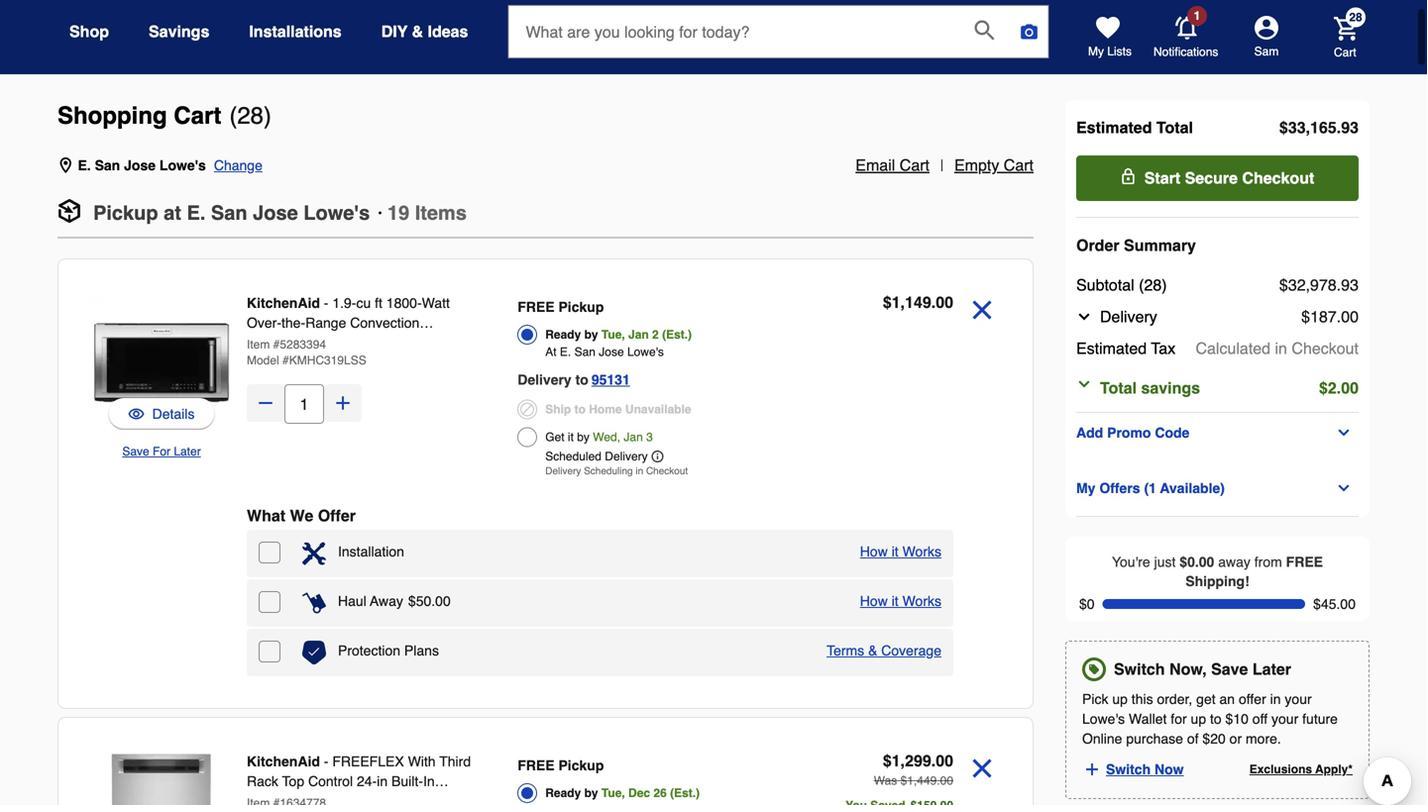 Task type: locate. For each thing, give the bounding box(es) containing it.
pickup for ready by tue, dec 26 (est.)
[[559, 758, 604, 774]]

to left 95131
[[576, 372, 589, 388]]

start secure checkout button
[[1077, 156, 1359, 201]]

0 vertical spatial e.
[[78, 158, 91, 173]]

1 vertical spatial how it works
[[860, 594, 942, 610]]

$ for $ 1,299 .00 was $ 1,449 .00
[[883, 752, 892, 771]]

1 ready from the top
[[545, 328, 581, 342]]

1 horizontal spatial jose
[[253, 202, 298, 225]]

jose down shopping cart ( 28 )
[[124, 158, 156, 173]]

kitchenaid -
[[247, 295, 332, 311], [247, 754, 332, 770]]

2 how from the top
[[860, 594, 888, 610]]

(est.) up at e. san jose lowe's
[[662, 328, 692, 342]]

free inside 'free shipping!'
[[1286, 555, 1323, 570]]

free for ready by tue, dec 26 (est.)
[[518, 758, 555, 774]]

model
[[247, 354, 279, 368]]

1 kitchenaid - from the top
[[247, 295, 332, 311]]

1 . from the top
[[1337, 118, 1341, 137]]

chevron down image
[[1077, 309, 1092, 325], [1077, 377, 1092, 393], [1336, 425, 1352, 441], [1336, 481, 1352, 497]]

1 how it works from the top
[[860, 544, 942, 560]]

1 vertical spatial how it works button
[[860, 592, 942, 612]]

2 vertical spatial checkout
[[646, 466, 688, 477]]

(est.) right 26
[[670, 787, 700, 801]]

1 how from the top
[[860, 544, 888, 560]]

remove item image right 1,449
[[965, 752, 999, 786]]

remove item image right $ 1,149 .00
[[965, 293, 999, 327]]

0 horizontal spatial total
[[1100, 379, 1137, 397]]

works for installation
[[903, 544, 942, 560]]

pickup left at
[[93, 202, 158, 225]]

1 vertical spatial (est.)
[[670, 787, 700, 801]]

0 vertical spatial checkout
[[1242, 169, 1315, 187]]

to for home
[[574, 403, 586, 417]]

delivery down scheduled
[[545, 466, 581, 477]]

1 tue, from the top
[[602, 328, 625, 342]]

subtotal
[[1077, 276, 1135, 294]]

Stepper number input field with increment and decrement buttons number field
[[284, 385, 324, 424]]

plus image down online
[[1083, 761, 1101, 779]]

checkout down 33,165
[[1242, 169, 1315, 187]]

secure
[[1185, 169, 1238, 187]]

total down estimated tax
[[1100, 379, 1137, 397]]

2 vertical spatial free
[[518, 758, 555, 774]]

1 horizontal spatial san
[[211, 202, 247, 225]]

your up 'future'
[[1285, 692, 1312, 708]]

switch now, save later
[[1114, 661, 1292, 679]]

Search Query text field
[[509, 6, 959, 57]]

promo
[[1107, 425, 1151, 441]]

(est.)
[[662, 328, 692, 342], [670, 787, 700, 801]]

tue, left dec
[[602, 787, 625, 801]]

switch inside button
[[1106, 762, 1151, 778]]

& inside button
[[412, 22, 423, 41]]

2 kitchenaid from the top
[[247, 754, 320, 770]]

checkout for start secure checkout
[[1242, 169, 1315, 187]]

1 vertical spatial free pickup
[[518, 758, 604, 774]]

28 right sam button
[[1349, 10, 1363, 24]]

0 vertical spatial to
[[576, 372, 589, 388]]

in
[[1275, 340, 1288, 358], [636, 466, 644, 477], [1270, 692, 1281, 708]]

delivery for delivery to 95131
[[518, 372, 572, 388]]

order
[[1077, 236, 1120, 255]]

kitchenaid for ship to home unavailable
[[247, 295, 320, 311]]

checkout down info "image"
[[646, 466, 688, 477]]

cart right empty
[[1004, 156, 1034, 174]]

to inside pick up this order, get an offer in your lowe's wallet for up to $10 off your future online purchase of $20 or more.
[[1210, 712, 1222, 728]]

2 - from the top
[[324, 754, 329, 770]]

my left lists
[[1088, 45, 1104, 58]]

2 tue, from the top
[[602, 787, 625, 801]]

later up offer
[[1253, 661, 1292, 679]]

0 vertical spatial jose
[[124, 158, 156, 173]]

jan up at e. san jose lowe's
[[629, 328, 649, 342]]

None search field
[[508, 5, 1049, 77]]

0 vertical spatial later
[[174, 445, 201, 459]]

lowe's inside option group
[[627, 345, 664, 359]]

ideas
[[428, 22, 468, 41]]

diy & ideas
[[381, 22, 468, 41]]

in right "scheduling"
[[636, 466, 644, 477]]

camera image
[[1019, 22, 1039, 42]]

info image
[[652, 451, 664, 463]]

now
[[1155, 762, 1184, 778]]

1 vertical spatial how
[[860, 594, 888, 610]]

later right for
[[174, 445, 201, 459]]

diy
[[381, 22, 408, 41]]

calculated
[[1196, 340, 1271, 358]]

up left this
[[1113, 692, 1128, 708]]

lowe's home improvement cart image
[[1334, 17, 1358, 40]]

sam
[[1255, 45, 1279, 58]]

1 horizontal spatial plus image
[[1083, 761, 1101, 779]]

jose down ready by tue, jan 2 (est.)
[[599, 345, 624, 359]]

0 horizontal spatial 2
[[652, 328, 659, 342]]

coverage
[[882, 643, 942, 659]]

1 93 from the top
[[1341, 118, 1359, 137]]

0 vertical spatial 2
[[652, 328, 659, 342]]

1 vertical spatial e.
[[187, 202, 206, 225]]

.00 for $ 187 .00
[[1337, 308, 1359, 326]]

estimated left tax
[[1077, 340, 1147, 358]]

in right offer
[[1270, 692, 1281, 708]]

from
[[1255, 555, 1282, 570]]

free up ready by tue, dec 26 (est.)
[[518, 758, 555, 774]]

1 vertical spatial checkout
[[1292, 340, 1359, 358]]

e. san jose lowe's change
[[78, 158, 263, 173]]

0 vertical spatial 28
[[1349, 10, 1363, 24]]

cart for email cart
[[900, 156, 930, 174]]

.00
[[932, 293, 954, 312], [1337, 308, 1359, 326], [1337, 379, 1359, 397], [431, 594, 451, 610], [932, 752, 954, 771], [937, 775, 954, 789]]

- for ship to home unavailable
[[324, 295, 329, 311]]

1 horizontal spatial save
[[1211, 661, 1248, 679]]

1 horizontal spatial total
[[1157, 118, 1193, 137]]

2 how it works from the top
[[860, 594, 942, 610]]

0 horizontal spatial later
[[174, 445, 201, 459]]

(est.) for ready by tue, jan 2 (est.)
[[662, 328, 692, 342]]

0 horizontal spatial jose
[[124, 158, 156, 173]]

plus image inside switch now button
[[1083, 761, 1101, 779]]

1 horizontal spatial 2
[[1328, 379, 1337, 397]]

ready left dec
[[545, 787, 581, 801]]

2 vertical spatial by
[[584, 787, 598, 801]]

san up delivery to 95131
[[575, 345, 596, 359]]

away
[[1218, 555, 1251, 570]]

0 vertical spatial plus image
[[333, 394, 353, 413]]

diy & ideas button
[[381, 14, 468, 50]]

get it by wed, jan 3
[[545, 431, 653, 445]]

#kmhc319lss
[[283, 354, 366, 368]]

save inside save for later "button"
[[122, 445, 149, 459]]

0 vertical spatial (est.)
[[662, 328, 692, 342]]

by up scheduled
[[577, 431, 590, 445]]

0 vertical spatial .
[[1337, 118, 1341, 137]]

1 vertical spatial my
[[1077, 481, 1096, 497]]

pick
[[1082, 692, 1109, 708]]

1 horizontal spatial &
[[868, 643, 878, 659]]

.
[[1337, 118, 1341, 137], [1337, 276, 1341, 294]]

1 vertical spatial to
[[574, 403, 586, 417]]

0 horizontal spatial san
[[95, 158, 120, 173]]

2 works from the top
[[903, 594, 942, 610]]

1 vertical spatial later
[[1253, 661, 1292, 679]]

remove item image
[[965, 293, 999, 327], [965, 752, 999, 786]]

. for 33,165
[[1337, 118, 1341, 137]]

get
[[545, 431, 565, 445]]

switch down online
[[1106, 762, 1151, 778]]

wallet
[[1129, 712, 1167, 728]]

1 vertical spatial tue,
[[602, 787, 625, 801]]

1 remove item image from the top
[[965, 293, 999, 327]]

my inside "link"
[[1077, 481, 1096, 497]]

0 vertical spatial free
[[518, 299, 555, 315]]

option group
[[518, 293, 793, 483]]

0 vertical spatial how it works
[[860, 544, 942, 560]]

get
[[1197, 692, 1216, 708]]

delivery up estimated tax
[[1100, 308, 1158, 326]]

free up at
[[518, 299, 555, 315]]

chevron down image inside add promo code link
[[1336, 425, 1352, 441]]

1 vertical spatial works
[[903, 594, 942, 610]]

plus image
[[333, 394, 353, 413], [1083, 761, 1101, 779]]

0 vertical spatial san
[[95, 158, 120, 173]]

0 horizontal spatial save
[[122, 445, 149, 459]]

total
[[1157, 118, 1193, 137], [1100, 379, 1137, 397]]

my offers (1 available)
[[1077, 481, 1225, 497]]

2 vertical spatial it
[[892, 594, 899, 610]]

to up $20
[[1210, 712, 1222, 728]]

plus image right stepper number input field with increment and decrement buttons number field
[[333, 394, 353, 413]]

my left "offers" at right
[[1077, 481, 1096, 497]]

0 vertical spatial tue,
[[602, 328, 625, 342]]

chevron down image inside my offers (1 available) "link"
[[1336, 481, 1352, 497]]

32,978
[[1288, 276, 1337, 294]]

estimated up secure icon
[[1077, 118, 1152, 137]]

add promo code link
[[1077, 421, 1359, 445]]

san inside option group
[[575, 345, 596, 359]]

1,299
[[892, 752, 932, 771]]

ready up at
[[545, 328, 581, 342]]

2 up at e. san jose lowe's
[[652, 328, 659, 342]]

tue, up at e. san jose lowe's
[[602, 328, 625, 342]]

how it works button for installation
[[860, 542, 942, 562]]

0 vertical spatial my
[[1088, 45, 1104, 58]]

shop
[[69, 22, 109, 41]]

cart right email
[[900, 156, 930, 174]]

protection plans
[[338, 643, 439, 659]]

$0
[[1079, 597, 1095, 613]]

san down the change
[[211, 202, 247, 225]]

to right ship
[[574, 403, 586, 417]]

unavailable
[[625, 403, 692, 417]]

1 free pickup from the top
[[518, 299, 604, 315]]

2 . from the top
[[1337, 276, 1341, 294]]

scheduled delivery
[[545, 450, 648, 464]]

(est.) inside option group
[[662, 328, 692, 342]]

1 vertical spatial kitchenaid
[[247, 754, 320, 770]]

2 free pickup from the top
[[518, 758, 604, 774]]

pickup for ready by tue, jan 2 (est.)
[[559, 299, 604, 315]]

1 vertical spatial -
[[324, 754, 329, 770]]

secure image
[[1121, 169, 1137, 184]]

(1
[[1144, 481, 1157, 497]]

cart left (
[[174, 102, 221, 129]]

2 estimated from the top
[[1077, 340, 1147, 358]]

0 vertical spatial 93
[[1341, 118, 1359, 137]]

pickup image
[[57, 199, 81, 223]]

e.
[[78, 158, 91, 173], [187, 202, 206, 225], [560, 345, 571, 359]]

up right 'for'
[[1191, 712, 1206, 728]]

$10
[[1226, 712, 1249, 728]]

(est.) for ready by tue, dec 26 (est.)
[[670, 787, 700, 801]]

cart down lowe's home improvement cart image
[[1334, 45, 1357, 59]]

delivery for delivery
[[1100, 308, 1158, 326]]

checkout inside start secure checkout button
[[1242, 169, 1315, 187]]

order,
[[1157, 692, 1193, 708]]

how
[[860, 544, 888, 560], [860, 594, 888, 610]]

pickup up ready by tue, jan 2 (est.)
[[559, 299, 604, 315]]

28 up the change
[[237, 102, 264, 129]]

0 vertical spatial your
[[1285, 692, 1312, 708]]

95131 button
[[592, 368, 630, 392]]

switch for switch now, save later
[[1114, 661, 1165, 679]]

2 horizontal spatial jose
[[599, 345, 624, 359]]

delivery
[[1100, 308, 1158, 326], [518, 372, 572, 388], [605, 450, 648, 464], [545, 466, 581, 477]]

free pickup up ready by tue, dec 26 (est.)
[[518, 758, 604, 774]]

by up at e. san jose lowe's
[[584, 328, 598, 342]]

how it works for haul away
[[860, 594, 942, 610]]

1 vertical spatial in
[[636, 466, 644, 477]]

1 vertical spatial 93
[[1341, 276, 1359, 294]]

1 - from the top
[[324, 295, 329, 311]]

more.
[[1246, 732, 1281, 748]]

26
[[654, 787, 667, 801]]

empty cart
[[955, 156, 1034, 174]]

& right diy
[[412, 22, 423, 41]]

save up the an
[[1211, 661, 1248, 679]]

free right 'from'
[[1286, 555, 1323, 570]]

0 vertical spatial by
[[584, 328, 598, 342]]

1 horizontal spatial 28
[[1349, 10, 1363, 24]]

at
[[164, 202, 181, 225]]

san
[[95, 158, 120, 173], [211, 202, 247, 225], [575, 345, 596, 359]]

by left dec
[[584, 787, 598, 801]]

0.00
[[1188, 555, 1215, 570]]

1 vertical spatial .
[[1337, 276, 1341, 294]]

assembly image
[[302, 542, 326, 566]]

it
[[568, 431, 574, 445], [892, 544, 899, 560], [892, 594, 899, 610]]

item #5283394 model #kmhc319lss
[[247, 338, 366, 368]]

jose down the change
[[253, 202, 298, 225]]

0 vertical spatial jan
[[629, 328, 649, 342]]

pick up this order, get an offer in your lowe's wallet for up to $10 off your future online purchase of $20 or more.
[[1082, 692, 1338, 748]]

haul away filled image
[[302, 592, 326, 616]]

lowe's down ready by tue, jan 2 (est.)
[[627, 345, 664, 359]]

1 kitchenaid from the top
[[247, 295, 320, 311]]

free pickup
[[518, 299, 604, 315], [518, 758, 604, 774]]

0 horizontal spatial up
[[1113, 692, 1128, 708]]

0 vertical spatial ready
[[545, 328, 581, 342]]

0 vertical spatial kitchenaid -
[[247, 295, 332, 311]]

1 vertical spatial plus image
[[1083, 761, 1101, 779]]

2 remove item image from the top
[[965, 752, 999, 786]]

ready
[[545, 328, 581, 342], [545, 787, 581, 801]]

jan left 3
[[624, 431, 643, 445]]

my for my offers (1 available)
[[1077, 481, 1096, 497]]

0 vertical spatial how
[[860, 544, 888, 560]]

1 works from the top
[[903, 544, 942, 560]]

shopping
[[57, 102, 167, 129]]

1 vertical spatial it
[[892, 544, 899, 560]]

delivery up delivery scheduling in checkout on the bottom
[[605, 450, 648, 464]]

free
[[518, 299, 555, 315], [1286, 555, 1323, 570], [518, 758, 555, 774]]

2 horizontal spatial e.
[[560, 345, 571, 359]]

1 vertical spatial up
[[1191, 712, 1206, 728]]

0 vertical spatial -
[[324, 295, 329, 311]]

& for diy
[[412, 22, 423, 41]]

0 horizontal spatial e.
[[78, 158, 91, 173]]

2 vertical spatial to
[[1210, 712, 1222, 728]]

checkout down 187
[[1292, 340, 1359, 358]]

0 vertical spatial in
[[1275, 340, 1288, 358]]

2 vertical spatial san
[[575, 345, 596, 359]]

& right terms
[[868, 643, 878, 659]]

item
[[247, 338, 270, 352]]

2 vertical spatial in
[[1270, 692, 1281, 708]]

0 horizontal spatial &
[[412, 22, 423, 41]]

93 for $ 33,165 . 93
[[1341, 118, 1359, 137]]

0 vertical spatial how it works button
[[860, 542, 942, 562]]

.00 for $ 2 .00
[[1337, 379, 1359, 397]]

2 ready from the top
[[545, 787, 581, 801]]

delivery for delivery scheduling in checkout
[[545, 466, 581, 477]]

0 vertical spatial save
[[122, 445, 149, 459]]

ready for ready by tue, dec 26 (est.)
[[545, 787, 581, 801]]

19 items
[[387, 202, 467, 225]]

free pickup up at
[[518, 299, 604, 315]]

how for haul away
[[860, 594, 888, 610]]

0 vertical spatial works
[[903, 544, 942, 560]]

how for installation
[[860, 544, 888, 560]]

0 vertical spatial free pickup
[[518, 299, 604, 315]]

this
[[1132, 692, 1153, 708]]

1 vertical spatial pickup
[[559, 299, 604, 315]]

1 how it works button from the top
[[860, 542, 942, 562]]

2 horizontal spatial san
[[575, 345, 596, 359]]

1 vertical spatial jose
[[253, 202, 298, 225]]

lowe's up online
[[1082, 712, 1125, 728]]

kitchenaid for tue, dec 26
[[247, 754, 320, 770]]

pickup up ready by tue, dec 26 (est.)
[[559, 758, 604, 774]]

1 horizontal spatial e.
[[187, 202, 206, 225]]

0 vertical spatial estimated
[[1077, 118, 1152, 137]]

lowe's inside pick up this order, get an offer in your lowe's wallet for up to $10 off your future online purchase of $20 or more.
[[1082, 712, 1125, 728]]

available)
[[1160, 481, 1225, 497]]

estimated for estimated tax
[[1077, 340, 1147, 358]]

1 vertical spatial switch
[[1106, 762, 1151, 778]]

location image
[[57, 158, 73, 173]]

0 vertical spatial kitchenaid
[[247, 295, 320, 311]]

total up start
[[1157, 118, 1193, 137]]

your right off
[[1272, 712, 1299, 728]]

how it works for installation
[[860, 544, 942, 560]]

1 vertical spatial estimated
[[1077, 340, 1147, 358]]

san right location icon
[[95, 158, 120, 173]]

2 down calculated in checkout at right top
[[1328, 379, 1337, 397]]

& inside button
[[868, 643, 878, 659]]

93 right 33,165
[[1341, 118, 1359, 137]]

$
[[1280, 118, 1288, 137], [1280, 276, 1288, 294], [883, 293, 892, 312], [1302, 308, 1311, 326], [1319, 379, 1328, 397], [1180, 555, 1188, 570], [408, 594, 416, 610], [883, 752, 892, 771], [901, 775, 907, 789]]

free pickup for ready by tue, jan 2 (est.)
[[518, 299, 604, 315]]

delivery down at
[[518, 372, 572, 388]]

switch up this
[[1114, 661, 1165, 679]]

#5283394
[[273, 338, 326, 352]]

2 vertical spatial pickup
[[559, 758, 604, 774]]

remove item image for ship to home unavailable
[[965, 293, 999, 327]]

lowe's home improvement notification center image
[[1176, 16, 1199, 40]]

1 vertical spatial san
[[211, 202, 247, 225]]

2 kitchenaid - from the top
[[247, 754, 332, 770]]

1 vertical spatial save
[[1211, 661, 1248, 679]]

save left for
[[122, 445, 149, 459]]

1 vertical spatial remove item image
[[965, 752, 999, 786]]

2 how it works button from the top
[[860, 592, 942, 612]]

ready by tue, jan 2 (est.)
[[545, 328, 692, 342]]

- for tue, dec 26
[[324, 754, 329, 770]]

93 up $ 187 .00
[[1341, 276, 1359, 294]]

1 estimated from the top
[[1077, 118, 1152, 137]]

2 93 from the top
[[1341, 276, 1359, 294]]

in right calculated
[[1275, 340, 1288, 358]]

what
[[247, 507, 286, 525]]

0 vertical spatial remove item image
[[965, 293, 999, 327]]



Task type: describe. For each thing, give the bounding box(es) containing it.
my for my lists
[[1088, 45, 1104, 58]]

how it works button for haul away
[[860, 592, 942, 612]]

we
[[290, 507, 314, 525]]

start
[[1145, 169, 1181, 187]]

wed,
[[593, 431, 621, 445]]

1 vertical spatial 2
[[1328, 379, 1337, 397]]

0 vertical spatial it
[[568, 431, 574, 445]]

quickview image
[[128, 404, 144, 424]]

offer
[[1239, 692, 1267, 708]]

an
[[1220, 692, 1235, 708]]

187
[[1311, 308, 1337, 326]]

at
[[545, 345, 557, 359]]

$ for $ 32,978 . 93
[[1280, 276, 1288, 294]]

empty cart button
[[955, 154, 1034, 177]]

now,
[[1170, 661, 1207, 679]]

works for haul away
[[903, 594, 942, 610]]

bullet image
[[378, 211, 382, 215]]

sam button
[[1219, 16, 1314, 59]]

$20
[[1203, 732, 1226, 748]]

cart for shopping cart ( 28 )
[[174, 102, 221, 129]]

0 vertical spatial pickup
[[93, 202, 158, 225]]

.00 for $ 1,299 .00 was $ 1,449 .00
[[932, 752, 954, 771]]

kitchenaid - for tue, dec 26
[[247, 754, 332, 770]]

pickup at e. san jose lowe's
[[93, 202, 370, 225]]

$ 2 .00
[[1319, 379, 1359, 397]]

items
[[415, 202, 467, 225]]

exclusions
[[1250, 763, 1313, 777]]

1 horizontal spatial up
[[1191, 712, 1206, 728]]

email cart
[[856, 156, 930, 174]]

93 for $ 32,978 . 93
[[1341, 276, 1359, 294]]

1 vertical spatial your
[[1272, 712, 1299, 728]]

email
[[856, 156, 895, 174]]

delivery scheduling in checkout
[[545, 466, 688, 477]]

shopping cart ( 28 )
[[57, 102, 272, 129]]

& for terms
[[868, 643, 878, 659]]

tax
[[1151, 340, 1176, 358]]

minus image
[[256, 394, 276, 413]]

ready for ready by tue, jan 2 (est.)
[[545, 328, 581, 342]]

scheduled
[[545, 450, 602, 464]]

home
[[589, 403, 622, 417]]

estimated total
[[1077, 118, 1193, 137]]

cart for empty cart
[[1004, 156, 1034, 174]]

$ for $ 33,165 . 93
[[1280, 118, 1288, 137]]

. for 32,978
[[1337, 276, 1341, 294]]

add promo code
[[1077, 425, 1190, 441]]

installations button
[[249, 14, 342, 50]]

free pickup for ready by tue, dec 26 (est.)
[[518, 758, 604, 774]]

for
[[153, 445, 170, 459]]

1 vertical spatial jan
[[624, 431, 643, 445]]

summary
[[1124, 236, 1196, 255]]

calculated in checkout
[[1196, 340, 1359, 358]]

savings
[[149, 22, 210, 41]]

just
[[1154, 555, 1176, 570]]

it for installation
[[892, 544, 899, 560]]

save for later button
[[122, 442, 201, 462]]

switch now button
[[1082, 758, 1201, 783]]

freeflex with third rack top control 24-in built-in dishwasher third rack (stainless steel with printshield finish), 44-dba image
[[90, 750, 233, 806]]

1 vertical spatial total
[[1100, 379, 1137, 397]]

1,149
[[892, 293, 932, 312]]

switch for switch now
[[1106, 762, 1151, 778]]

my lists
[[1088, 45, 1132, 58]]

switch now
[[1106, 762, 1184, 778]]

2 vertical spatial e.
[[560, 345, 571, 359]]

$ 33,165 . 93
[[1280, 118, 1359, 137]]

notifications
[[1154, 45, 1219, 59]]

apply*
[[1316, 763, 1353, 777]]

exclusions apply*
[[1250, 763, 1353, 777]]

lowe's up at
[[160, 158, 206, 173]]

empty
[[955, 156, 1000, 174]]

total savings
[[1100, 379, 1200, 397]]

ship
[[545, 403, 571, 417]]

estimated for estimated total
[[1077, 118, 1152, 137]]

ready by tue, dec 26 (est.)
[[545, 787, 700, 801]]

2 vertical spatial jose
[[599, 345, 624, 359]]

1
[[1194, 9, 1201, 23]]

scheduling
[[584, 466, 633, 477]]

protection plan filled image
[[302, 641, 326, 665]]

option group containing free pickup
[[518, 293, 793, 483]]

protection
[[338, 643, 401, 659]]

lists
[[1108, 45, 1132, 58]]

future
[[1303, 712, 1338, 728]]

was
[[874, 775, 897, 789]]

change link
[[214, 156, 263, 175]]

.00 for $ 1,149 .00
[[932, 293, 954, 312]]

it for haul away
[[892, 594, 899, 610]]

0 horizontal spatial plus image
[[333, 394, 353, 413]]

start secure checkout
[[1145, 169, 1315, 187]]

in inside pick up this order, get an offer in your lowe's wallet for up to $10 off your future online purchase of $20 or more.
[[1270, 692, 1281, 708]]

remove item image for tue, dec 26
[[965, 752, 999, 786]]

search image
[[975, 20, 995, 40]]

you're
[[1112, 555, 1151, 570]]

(
[[229, 102, 237, 129]]

tag filled image
[[1085, 661, 1103, 679]]

0 horizontal spatial 28
[[237, 102, 264, 129]]

$ for $ 187 .00
[[1302, 308, 1311, 326]]

$ for $ 1,149 .00
[[883, 293, 892, 312]]

online
[[1082, 732, 1123, 748]]

1.9-cu ft 1800-watt over-the-range convection microwave with sensor cooking (stainless steel with printshield finish) image
[[90, 291, 233, 434]]

1,449
[[907, 775, 937, 789]]

$ 1,149 .00
[[883, 293, 954, 312]]

by for tue, dec 26
[[584, 787, 598, 801]]

details
[[152, 406, 195, 422]]

by for tue, jan 2
[[584, 328, 598, 342]]

$45.00
[[1314, 597, 1356, 613]]

email cart button
[[856, 154, 930, 177]]

later inside "button"
[[174, 445, 201, 459]]

offer
[[318, 507, 356, 525]]

of
[[1187, 732, 1199, 748]]

kitchenaid - for ship to home unavailable
[[247, 295, 332, 311]]

my lists link
[[1088, 16, 1132, 59]]

lowe's home improvement lists image
[[1096, 16, 1120, 40]]

3
[[646, 431, 653, 445]]

checkout for calculated in checkout
[[1292, 340, 1359, 358]]

you're just $ 0.00
[[1112, 555, 1215, 570]]

to for 95131
[[576, 372, 589, 388]]

$ 32,978 . 93
[[1280, 276, 1359, 294]]

free for ready by tue, jan 2 (est.)
[[518, 299, 555, 315]]

add
[[1077, 425, 1103, 441]]

for
[[1171, 712, 1187, 728]]

block image
[[518, 400, 537, 420]]

1 horizontal spatial later
[[1253, 661, 1292, 679]]

save for later
[[122, 445, 201, 459]]

1 vertical spatial by
[[577, 431, 590, 445]]

$ 187 .00
[[1302, 308, 1359, 326]]

off
[[1253, 712, 1268, 728]]

away from
[[1218, 555, 1282, 570]]

lowe's left bullet icon
[[304, 202, 370, 225]]

tue, for tue, dec 26
[[602, 787, 625, 801]]

delivery to 95131
[[518, 372, 630, 388]]

ship to home unavailable
[[545, 403, 692, 417]]

tue, for tue, jan 2
[[602, 328, 625, 342]]

shipping!
[[1186, 574, 1250, 590]]

$ for $ 2 .00
[[1319, 379, 1328, 397]]

$ 1,299 .00 was $ 1,449 .00
[[874, 752, 954, 789]]

50
[[416, 594, 431, 610]]



Task type: vqa. For each thing, say whether or not it's contained in the screenshot.
'more' within the Complete your interior or exterior home project with the help of Lowe's installation team. Use our installation services to tackle a variety of projects, whether you're updating your kitchen with new appliances, cabinets or a backsplash, or elevating the look of your exterior space with a new fence or door. Learn more about Lowe's installation options for your next project.
no



